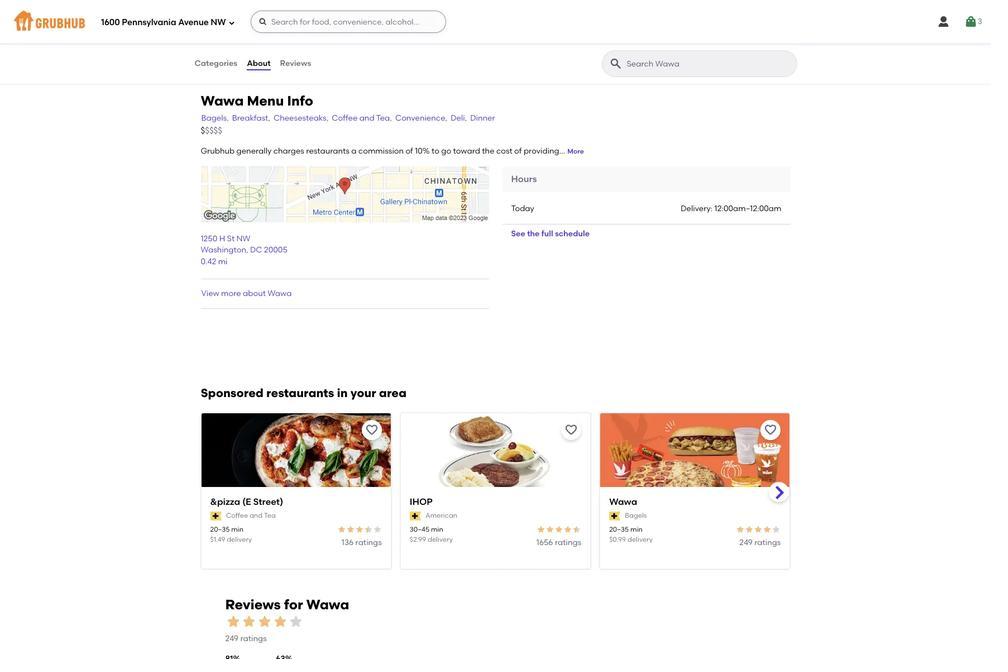 Task type: describe. For each thing, give the bounding box(es) containing it.
1 of from the left
[[406, 147, 413, 156]]

to
[[432, 147, 440, 156]]

hot
[[194, 14, 208, 24]]

delivery: 12:00am–12:00am
[[681, 204, 782, 214]]

ratings for ihop
[[555, 538, 582, 548]]

more
[[568, 148, 585, 155]]

save this restaurant button for wawa
[[761, 420, 782, 441]]

3 button
[[965, 12, 983, 32]]

holiday for hot
[[210, 14, 239, 24]]

for
[[284, 597, 303, 613]]

bagels, breakfast, cheesesteaks, coffee and tea, convenience, deli, dinner
[[201, 114, 496, 123]]

providing
[[524, 147, 560, 156]]

save this restaurant image
[[365, 424, 379, 437]]

menu
[[247, 93, 284, 109]]

dinner button
[[470, 113, 496, 125]]

nw for st
[[237, 234, 251, 244]]

subscription pass image for wawa
[[610, 512, 621, 521]]

ihop
[[410, 497, 433, 508]]

10%
[[415, 147, 430, 156]]

136
[[342, 538, 354, 548]]

bagels, button
[[201, 113, 230, 125]]

min for ihop
[[431, 526, 444, 534]]

cost
[[497, 147, 513, 156]]

(e
[[243, 497, 251, 508]]

1 vertical spatial coffee
[[226, 512, 248, 520]]

see
[[512, 229, 526, 239]]

cheesesteaks, button
[[273, 113, 329, 125]]

mi
[[218, 257, 228, 266]]

pennsylvania
[[122, 17, 176, 27]]

0 vertical spatial 249
[[740, 538, 753, 548]]

dinner
[[471, 114, 496, 123]]

about
[[247, 59, 271, 68]]

1 vertical spatial 249 ratings
[[225, 634, 267, 644]]

$
[[201, 126, 205, 136]]

0.42
[[201, 257, 216, 266]]

1 vertical spatial and
[[250, 512, 263, 520]]

delivery:
[[681, 204, 713, 214]]

commission
[[359, 147, 404, 156]]

$0.99
[[610, 536, 627, 544]]

wawa right for
[[307, 597, 349, 613]]

save this restaurant image for wawa
[[765, 424, 778, 437]]

street)
[[253, 497, 283, 508]]

wawa up bagels
[[610, 497, 638, 508]]

grubhub
[[201, 147, 235, 156]]

charges
[[274, 147, 305, 156]]

30–45 min $2.99 delivery
[[410, 526, 453, 544]]

in
[[337, 386, 348, 400]]

convenience, button
[[395, 113, 448, 125]]

1 vertical spatial restaurants
[[267, 386, 334, 400]]

min for wawa
[[631, 526, 643, 534]]

0 vertical spatial restaurants
[[306, 147, 350, 156]]

1 horizontal spatial svg image
[[938, 15, 951, 29]]

about button
[[247, 44, 271, 84]]

2 of from the left
[[515, 147, 522, 156]]

svg image inside the 3 button
[[965, 15, 978, 29]]

0 vertical spatial 249 ratings
[[740, 538, 782, 548]]

3
[[978, 17, 983, 26]]

ihop link
[[410, 496, 582, 509]]

reviews button
[[280, 44, 312, 84]]

go
[[442, 147, 452, 156]]

ihop logo image
[[401, 414, 591, 508]]

20–35 for wawa
[[610, 526, 629, 534]]

1656 ratings
[[537, 538, 582, 548]]

see the full schedule
[[512, 229, 590, 239]]

reviews for reviews
[[280, 59, 311, 68]]

info
[[287, 93, 314, 109]]

more
[[221, 289, 241, 299]]

convenience,
[[396, 114, 448, 123]]

wawa logo image
[[601, 414, 790, 508]]

wawa up bagels,
[[201, 93, 244, 109]]

cheesesteaks,
[[274, 114, 329, 123]]

see the full schedule button
[[503, 224, 599, 244]]

generally
[[237, 147, 272, 156]]

st
[[227, 234, 235, 244]]

&pizza (e street) link
[[210, 496, 382, 509]]

american
[[426, 512, 458, 520]]

tea,
[[377, 114, 392, 123]]

breakfast, button
[[232, 113, 271, 125]]

$$$$$
[[201, 126, 222, 136]]

iced holiday sips
[[194, 37, 259, 46]]

ratings for &pizza (e street)
[[356, 538, 382, 548]]

1250
[[201, 234, 218, 244]]

...
[[560, 147, 566, 156]]



Task type: vqa. For each thing, say whether or not it's contained in the screenshot.
subscription pass image related to Wawa
yes



Task type: locate. For each thing, give the bounding box(es) containing it.
nw up ","
[[237, 234, 251, 244]]

your
[[351, 386, 377, 400]]

today
[[512, 204, 535, 214]]

1 save this restaurant button from the left
[[362, 420, 382, 441]]

magnifying glass icon image
[[609, 57, 623, 70]]

0 horizontal spatial 20–35
[[210, 526, 230, 534]]

categories
[[195, 59, 238, 68]]

delivery inside 30–45 min $2.99 delivery
[[428, 536, 453, 544]]

the
[[482, 147, 495, 156], [528, 229, 540, 239]]

view
[[201, 289, 219, 299]]

sponsored restaurants in your area
[[201, 386, 407, 400]]

20–35 min $1.49 delivery
[[210, 526, 252, 544]]

1 horizontal spatial save this restaurant button
[[562, 420, 582, 441]]

20005
[[264, 245, 288, 255]]

0 horizontal spatial 249
[[225, 634, 239, 644]]

tea
[[264, 512, 276, 520]]

delivery for ihop
[[428, 536, 453, 544]]

0 vertical spatial sips
[[241, 14, 256, 24]]

bagels,
[[201, 114, 229, 123]]

2 save this restaurant button from the left
[[562, 420, 582, 441]]

main navigation navigation
[[0, 0, 992, 44]]

30–45
[[410, 526, 430, 534]]

and
[[360, 114, 375, 123], [250, 512, 263, 520]]

nw inside 1250 h st nw washington , dc 20005 0.42 mi
[[237, 234, 251, 244]]

1 vertical spatial nw
[[237, 234, 251, 244]]

save this restaurant button for ihop
[[562, 420, 582, 441]]

136 ratings
[[342, 538, 382, 548]]

subscription pass image down &pizza
[[210, 512, 222, 521]]

breakfast,
[[232, 114, 270, 123]]

save this restaurant image
[[565, 424, 578, 437], [765, 424, 778, 437]]

a
[[352, 147, 357, 156]]

wawa link
[[610, 496, 782, 509]]

more button
[[568, 147, 585, 157]]

iced
[[194, 37, 211, 46]]

sips for iced holiday sips
[[243, 37, 259, 46]]

hours
[[512, 174, 537, 184]]

0 vertical spatial holiday
[[210, 14, 239, 24]]

washington
[[201, 245, 246, 255]]

3 delivery from the left
[[628, 536, 653, 544]]

1656
[[537, 538, 554, 548]]

2 subscription pass image from the left
[[410, 512, 421, 521]]

reviews
[[280, 59, 311, 68], [225, 597, 281, 613]]

star icon image
[[337, 526, 346, 534], [346, 526, 355, 534], [355, 526, 364, 534], [364, 526, 373, 534], [364, 526, 373, 534], [373, 526, 382, 534], [537, 526, 546, 534], [546, 526, 555, 534], [555, 526, 564, 534], [564, 526, 573, 534], [573, 526, 582, 534], [573, 526, 582, 534], [737, 526, 746, 534], [746, 526, 755, 534], [755, 526, 764, 534], [764, 526, 773, 534], [773, 526, 782, 534], [225, 614, 241, 630], [241, 614, 257, 630], [257, 614, 272, 630], [272, 614, 288, 630], [288, 614, 304, 630]]

of left 10%
[[406, 147, 413, 156]]

0 horizontal spatial of
[[406, 147, 413, 156]]

subscription pass image
[[210, 512, 222, 521], [410, 512, 421, 521], [610, 512, 621, 521]]

2 save this restaurant image from the left
[[765, 424, 778, 437]]

0 horizontal spatial svg image
[[259, 17, 267, 26]]

sips for hot holiday sips
[[241, 14, 256, 24]]

holiday down svg image
[[213, 37, 242, 46]]

bagels
[[626, 512, 647, 520]]

20–35 up $1.49
[[210, 526, 230, 534]]

0 horizontal spatial nw
[[211, 17, 226, 27]]

20–35
[[210, 526, 230, 534], [610, 526, 629, 534]]

min down coffee and tea
[[232, 526, 244, 534]]

$2.99
[[410, 536, 426, 544]]

restaurants left "in"
[[267, 386, 334, 400]]

wawa
[[201, 93, 244, 109], [268, 289, 292, 299], [610, 497, 638, 508], [307, 597, 349, 613]]

0 horizontal spatial save this restaurant button
[[362, 420, 382, 441]]

1 vertical spatial the
[[528, 229, 540, 239]]

nw
[[211, 17, 226, 27], [237, 234, 251, 244]]

coffee down &pizza (e street)
[[226, 512, 248, 520]]

delivery
[[227, 536, 252, 544], [428, 536, 453, 544], [628, 536, 653, 544]]

249 ratings
[[740, 538, 782, 548], [225, 634, 267, 644]]

h
[[219, 234, 225, 244]]

of right the cost
[[515, 147, 522, 156]]

sips up about
[[243, 37, 259, 46]]

0 horizontal spatial the
[[482, 147, 495, 156]]

0 vertical spatial coffee
[[332, 114, 358, 123]]

and left tea on the left
[[250, 512, 263, 520]]

area
[[379, 386, 407, 400]]

view more about wawa
[[201, 289, 292, 299]]

1 subscription pass image from the left
[[210, 512, 222, 521]]

ratings for wawa
[[755, 538, 782, 548]]

&pizza (e street) logo image
[[201, 414, 391, 508]]

reviews for reviews for wawa
[[225, 597, 281, 613]]

1 vertical spatial reviews
[[225, 597, 281, 613]]

1 horizontal spatial nw
[[237, 234, 251, 244]]

subscription pass image up 30–45
[[410, 512, 421, 521]]

1600
[[101, 17, 120, 27]]

3 min from the left
[[631, 526, 643, 534]]

1 horizontal spatial coffee
[[332, 114, 358, 123]]

1 20–35 from the left
[[210, 526, 230, 534]]

2 min from the left
[[431, 526, 444, 534]]

iced holiday sips tab
[[194, 36, 272, 48]]

svg image
[[938, 15, 951, 29], [965, 15, 978, 29], [259, 17, 267, 26]]

&pizza (e street)
[[210, 497, 283, 508]]

1 horizontal spatial of
[[515, 147, 522, 156]]

nw left svg image
[[211, 17, 226, 27]]

svg image
[[228, 19, 235, 26]]

hot holiday sips tab
[[194, 13, 272, 25]]

reviews right about
[[280, 59, 311, 68]]

min down bagels
[[631, 526, 643, 534]]

coffee and tea, button
[[332, 113, 393, 125]]

save this restaurant button for &pizza (e street)
[[362, 420, 382, 441]]

coffee and tea
[[226, 512, 276, 520]]

deli, button
[[451, 113, 468, 125]]

delivery for &pizza (e street)
[[227, 536, 252, 544]]

12:00am–12:00am
[[715, 204, 782, 214]]

20–35 for &pizza (e street)
[[210, 526, 230, 534]]

min for &pizza (e street)
[[232, 526, 244, 534]]

1 horizontal spatial 249
[[740, 538, 753, 548]]

the left the cost
[[482, 147, 495, 156]]

reviews inside button
[[280, 59, 311, 68]]

sponsored
[[201, 386, 264, 400]]

ratings
[[356, 538, 382, 548], [555, 538, 582, 548], [755, 538, 782, 548], [241, 634, 267, 644]]

of
[[406, 147, 413, 156], [515, 147, 522, 156]]

20–35 up $0.99
[[610, 526, 629, 534]]

1250 h st nw washington , dc 20005 0.42 mi
[[201, 234, 288, 266]]

1 vertical spatial 249
[[225, 634, 239, 644]]

wawa right 'about'
[[268, 289, 292, 299]]

1 horizontal spatial delivery
[[428, 536, 453, 544]]

holiday for iced
[[213, 37, 242, 46]]

1 vertical spatial holiday
[[213, 37, 242, 46]]

1 save this restaurant image from the left
[[565, 424, 578, 437]]

and left 'tea,'
[[360, 114, 375, 123]]

1 horizontal spatial subscription pass image
[[410, 512, 421, 521]]

0 horizontal spatial save this restaurant image
[[565, 424, 578, 437]]

delivery for wawa
[[628, 536, 653, 544]]

1 horizontal spatial save this restaurant image
[[765, 424, 778, 437]]

2 horizontal spatial svg image
[[965, 15, 978, 29]]

3 save this restaurant button from the left
[[761, 420, 782, 441]]

2 delivery from the left
[[428, 536, 453, 544]]

Search Wawa search field
[[626, 59, 794, 69]]

20–35 inside 20–35 min $0.99 delivery
[[610, 526, 629, 534]]

2 horizontal spatial min
[[631, 526, 643, 534]]

,
[[246, 245, 248, 255]]

0 horizontal spatial and
[[250, 512, 263, 520]]

3 subscription pass image from the left
[[610, 512, 621, 521]]

2 horizontal spatial delivery
[[628, 536, 653, 544]]

avenue
[[178, 17, 209, 27]]

about
[[243, 289, 266, 299]]

1 horizontal spatial and
[[360, 114, 375, 123]]

0 vertical spatial nw
[[211, 17, 226, 27]]

wawa menu info
[[201, 93, 314, 109]]

1 vertical spatial sips
[[243, 37, 259, 46]]

schedule
[[555, 229, 590, 239]]

2 horizontal spatial save this restaurant button
[[761, 420, 782, 441]]

save this restaurant button
[[362, 420, 382, 441], [562, 420, 582, 441], [761, 420, 782, 441]]

grubhub generally charges restaurants a commission of 10% to go toward the cost of providing ... more
[[201, 147, 585, 156]]

$1.49
[[210, 536, 225, 544]]

categories button
[[194, 44, 238, 84]]

0 horizontal spatial 249 ratings
[[225, 634, 267, 644]]

coffee up a
[[332, 114, 358, 123]]

0 vertical spatial the
[[482, 147, 495, 156]]

1 horizontal spatial min
[[431, 526, 444, 534]]

0 horizontal spatial subscription pass image
[[210, 512, 222, 521]]

1600 pennsylvania avenue nw
[[101, 17, 226, 27]]

20–35 min $0.99 delivery
[[610, 526, 653, 544]]

min inside 30–45 min $2.99 delivery
[[431, 526, 444, 534]]

delivery inside 20–35 min $1.49 delivery
[[227, 536, 252, 544]]

1 min from the left
[[232, 526, 244, 534]]

sips right svg image
[[241, 14, 256, 24]]

nw for avenue
[[211, 17, 226, 27]]

save this restaurant image for ihop
[[565, 424, 578, 437]]

0 vertical spatial and
[[360, 114, 375, 123]]

1 delivery from the left
[[227, 536, 252, 544]]

delivery inside 20–35 min $0.99 delivery
[[628, 536, 653, 544]]

Search for food, convenience, alcohol... search field
[[251, 11, 446, 33]]

delivery right $1.49
[[227, 536, 252, 544]]

0 horizontal spatial coffee
[[226, 512, 248, 520]]

dc
[[250, 245, 262, 255]]

subscription pass image left bagels
[[610, 512, 621, 521]]

reviews for wawa
[[225, 597, 349, 613]]

restaurants left a
[[306, 147, 350, 156]]

holiday up iced holiday sips
[[210, 14, 239, 24]]

subscription pass image for &pizza (e street)
[[210, 512, 222, 521]]

the left full
[[528, 229, 540, 239]]

0 vertical spatial reviews
[[280, 59, 311, 68]]

min inside 20–35 min $0.99 delivery
[[631, 526, 643, 534]]

&pizza
[[210, 497, 240, 508]]

delivery right $0.99
[[628, 536, 653, 544]]

holiday
[[210, 14, 239, 24], [213, 37, 242, 46]]

20–35 inside 20–35 min $1.49 delivery
[[210, 526, 230, 534]]

hot holiday sips
[[194, 14, 256, 24]]

full
[[542, 229, 554, 239]]

2 horizontal spatial subscription pass image
[[610, 512, 621, 521]]

min down american
[[431, 526, 444, 534]]

1 horizontal spatial 20–35
[[610, 526, 629, 534]]

deli,
[[451, 114, 467, 123]]

min inside 20–35 min $1.49 delivery
[[232, 526, 244, 534]]

0 horizontal spatial min
[[232, 526, 244, 534]]

2 20–35 from the left
[[610, 526, 629, 534]]

reviews left for
[[225, 597, 281, 613]]

nw inside the main navigation navigation
[[211, 17, 226, 27]]

restaurants
[[306, 147, 350, 156], [267, 386, 334, 400]]

0 horizontal spatial delivery
[[227, 536, 252, 544]]

the inside button
[[528, 229, 540, 239]]

1 horizontal spatial 249 ratings
[[740, 538, 782, 548]]

subscription pass image for ihop
[[410, 512, 421, 521]]

delivery right $2.99
[[428, 536, 453, 544]]

1 horizontal spatial the
[[528, 229, 540, 239]]



